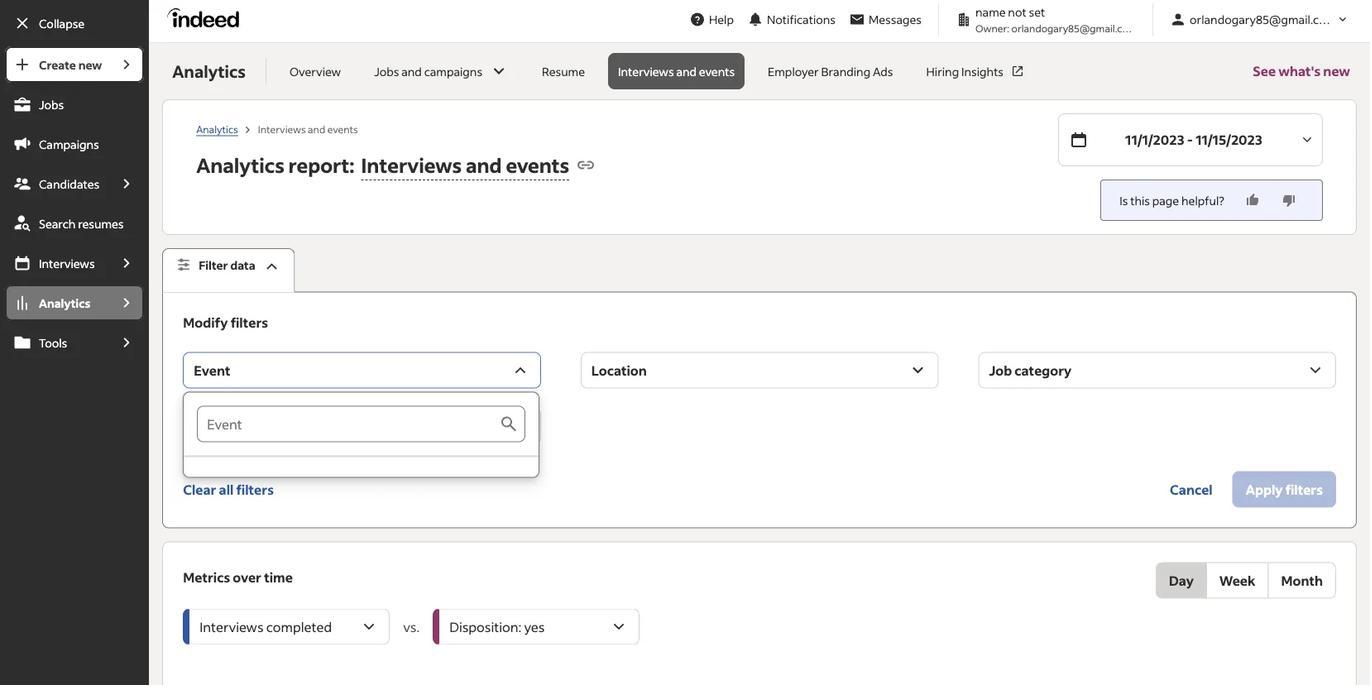 Task type: vqa. For each thing, say whether or not it's contained in the screenshot.
topmost "Analytics" LINK
yes



Task type: describe. For each thing, give the bounding box(es) containing it.
not
[[1009, 5, 1027, 19]]

see
[[1254, 63, 1277, 79]]

Event field
[[197, 406, 499, 443]]

notifications button
[[741, 1, 843, 38]]

cancel
[[1171, 481, 1213, 498]]

page
[[1153, 193, 1180, 208]]

resume
[[542, 64, 585, 79]]

jobs and campaigns button
[[364, 53, 519, 89]]

branding
[[822, 64, 871, 79]]

help button
[[683, 4, 741, 35]]

overview link
[[280, 53, 351, 89]]

owner:
[[976, 22, 1010, 34]]

clear all filters
[[183, 481, 274, 498]]

job category
[[990, 362, 1072, 379]]

1 vertical spatial events
[[328, 122, 358, 135]]

analytics inside menu bar
[[39, 296, 90, 310]]

hiring
[[927, 64, 960, 79]]

category
[[1015, 362, 1072, 379]]

jobs link
[[5, 86, 144, 123]]

employer branding ads
[[768, 64, 894, 79]]

create
[[39, 57, 76, 72]]

candidates link
[[5, 166, 109, 202]]

jobs for jobs and campaigns
[[374, 64, 399, 79]]

collapse button
[[5, 5, 144, 41]]

search
[[39, 216, 76, 231]]

name not set owner: orlandogary85@gmail.com element
[[950, 3, 1143, 36]]

see what's new button
[[1254, 43, 1351, 99]]

employer
[[768, 64, 819, 79]]

messages link
[[843, 4, 929, 35]]

location
[[592, 362, 647, 379]]

name not set owner: orlandogary85@gmail.com
[[976, 5, 1138, 34]]

0 vertical spatial interviews and events
[[618, 64, 735, 79]]

candidates
[[39, 176, 100, 191]]

filter
[[199, 258, 228, 273]]

modify
[[183, 314, 228, 331]]

resume link
[[532, 53, 595, 89]]

interviews and events button
[[355, 147, 570, 183]]

filter data
[[199, 258, 256, 273]]

search resumes link
[[5, 205, 144, 242]]

location button
[[581, 352, 939, 389]]

all
[[219, 481, 234, 498]]

new inside "button"
[[1324, 63, 1351, 79]]

data
[[231, 258, 256, 273]]

interviews and events link
[[608, 53, 745, 89]]

0 vertical spatial events
[[699, 64, 735, 79]]

11/1/2023
[[1126, 131, 1185, 148]]

cancel button
[[1157, 472, 1227, 508]]

help
[[709, 12, 734, 27]]

event list box
[[184, 393, 539, 477]]

11/15/2023
[[1196, 131, 1263, 148]]

campaigns link
[[5, 126, 144, 162]]

over
[[233, 569, 262, 586]]

week
[[1220, 572, 1256, 589]]

job
[[990, 362, 1013, 379]]

helpful?
[[1182, 193, 1225, 208]]



Task type: locate. For each thing, give the bounding box(es) containing it.
analytics link
[[196, 122, 238, 136], [5, 285, 109, 321]]

campaigns
[[39, 137, 99, 151]]

hiring insights link
[[917, 53, 1036, 89]]

orlandogary85@gmail.com
[[1190, 12, 1337, 27], [1012, 22, 1138, 34]]

resumes
[[78, 216, 124, 231]]

set
[[1029, 5, 1046, 19]]

0 horizontal spatial analytics link
[[5, 285, 109, 321]]

orlandogary85@gmail.com inside dropdown button
[[1190, 12, 1337, 27]]

jobs inside menu bar
[[39, 97, 64, 112]]

interviews
[[618, 64, 674, 79], [258, 122, 306, 135], [361, 152, 462, 178], [39, 256, 95, 271]]

analytics
[[172, 60, 246, 82], [196, 122, 238, 135], [196, 152, 285, 178], [39, 296, 90, 310]]

filters right modify
[[231, 314, 268, 331]]

1 vertical spatial interviews and events
[[258, 122, 358, 135]]

is
[[1120, 193, 1129, 208]]

metrics
[[183, 569, 230, 586]]

create new link
[[5, 46, 109, 83]]

menu bar
[[0, 46, 149, 685]]

ads
[[873, 64, 894, 79]]

filters inside button
[[236, 481, 274, 498]]

0 horizontal spatial orlandogary85@gmail.com
[[1012, 22, 1138, 34]]

metrics over time
[[183, 569, 293, 586]]

this page is helpful image
[[1245, 192, 1262, 209]]

events
[[699, 64, 735, 79], [328, 122, 358, 135], [506, 152, 570, 178]]

events down help
[[699, 64, 735, 79]]

vs.
[[403, 618, 420, 635]]

time
[[264, 569, 293, 586]]

events left show shareable url icon
[[506, 152, 570, 178]]

1 horizontal spatial jobs
[[374, 64, 399, 79]]

jobs for jobs
[[39, 97, 64, 112]]

day
[[1170, 572, 1194, 589]]

1 vertical spatial jobs
[[39, 97, 64, 112]]

interviews inside menu bar
[[39, 256, 95, 271]]

0 vertical spatial filters
[[231, 314, 268, 331]]

what's
[[1279, 63, 1321, 79]]

new inside menu bar
[[78, 57, 102, 72]]

menu bar containing create new
[[0, 46, 149, 685]]

jobs down 'create new' link
[[39, 97, 64, 112]]

1 horizontal spatial analytics link
[[196, 122, 238, 136]]

0 horizontal spatial events
[[328, 122, 358, 135]]

filters right all
[[236, 481, 274, 498]]

orlandogary85@gmail.com up see
[[1190, 12, 1337, 27]]

interviews and events up the report:
[[258, 122, 358, 135]]

new
[[78, 57, 102, 72], [1324, 63, 1351, 79]]

0 horizontal spatial jobs
[[39, 97, 64, 112]]

job category button
[[979, 352, 1337, 389]]

search resumes
[[39, 216, 124, 231]]

1 vertical spatial filters
[[236, 481, 274, 498]]

0 horizontal spatial interviews and events
[[258, 122, 358, 135]]

11/1/2023 - 11/15/2023
[[1126, 131, 1263, 148]]

create new
[[39, 57, 102, 72]]

0 vertical spatial analytics link
[[196, 122, 238, 136]]

indeed home image
[[167, 8, 247, 28]]

new right what's
[[1324, 63, 1351, 79]]

orlandogary85@gmail.com down set
[[1012, 22, 1138, 34]]

1 vertical spatial analytics link
[[5, 285, 109, 321]]

2 horizontal spatial events
[[699, 64, 735, 79]]

0 horizontal spatial new
[[78, 57, 102, 72]]

1 horizontal spatial events
[[506, 152, 570, 178]]

2 vertical spatial events
[[506, 152, 570, 178]]

modify filters
[[183, 314, 268, 331]]

1 horizontal spatial new
[[1324, 63, 1351, 79]]

jobs and campaigns
[[374, 64, 483, 79]]

0 vertical spatial jobs
[[374, 64, 399, 79]]

tools
[[39, 335, 67, 350]]

is this page helpful?
[[1120, 193, 1225, 208]]

and
[[402, 64, 422, 79], [677, 64, 697, 79], [308, 122, 326, 135], [466, 152, 502, 178]]

hiring insights
[[927, 64, 1004, 79]]

notifications
[[767, 12, 836, 27]]

analytics report: interviews and events
[[196, 152, 570, 178]]

employer branding ads link
[[758, 53, 904, 89]]

interviews and events down help button
[[618, 64, 735, 79]]

-
[[1188, 131, 1194, 148]]

insights
[[962, 64, 1004, 79]]

clear
[[183, 481, 216, 498]]

show shareable url image
[[576, 155, 596, 175]]

interviews link
[[5, 245, 109, 281]]

jobs left campaigns
[[374, 64, 399, 79]]

clear all filters button
[[183, 472, 274, 508]]

1 horizontal spatial interviews and events
[[618, 64, 735, 79]]

this
[[1131, 193, 1151, 208]]

orlandogary85@gmail.com button
[[1164, 4, 1358, 35]]

interviews and events
[[618, 64, 735, 79], [258, 122, 358, 135]]

events up the report:
[[328, 122, 358, 135]]

new right create
[[78, 57, 102, 72]]

messages
[[869, 12, 922, 27]]

this page is not helpful image
[[1281, 192, 1298, 209]]

filters
[[231, 314, 268, 331], [236, 481, 274, 498]]

orlandogary85@gmail.com inside name not set owner: orlandogary85@gmail.com
[[1012, 22, 1138, 34]]

jobs
[[374, 64, 399, 79], [39, 97, 64, 112]]

event
[[194, 362, 231, 379]]

see what's new
[[1254, 63, 1351, 79]]

event button
[[183, 352, 541, 389]]

month
[[1282, 572, 1324, 589]]

jobs inside button
[[374, 64, 399, 79]]

filter data button
[[162, 248, 295, 293]]

overview
[[290, 64, 341, 79]]

tools link
[[5, 325, 109, 361]]

collapse
[[39, 16, 85, 31]]

campaigns
[[424, 64, 483, 79]]

report:
[[289, 152, 355, 178]]

1 horizontal spatial orlandogary85@gmail.com
[[1190, 12, 1337, 27]]

and inside button
[[402, 64, 422, 79]]

name
[[976, 5, 1006, 19]]



